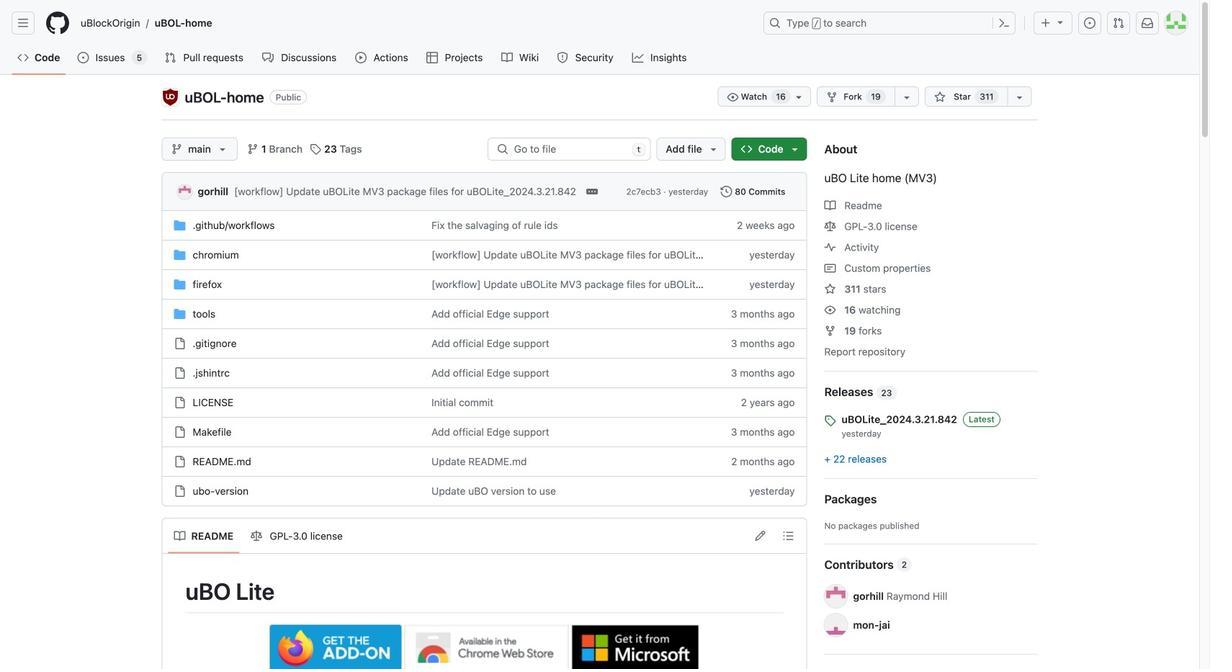 Task type: locate. For each thing, give the bounding box(es) containing it.
1 horizontal spatial book image
[[502, 52, 513, 63]]

gorhill image
[[178, 185, 192, 199]]

0 horizontal spatial law image
[[251, 531, 262, 542]]

triangle down image
[[217, 143, 228, 155], [790, 143, 801, 155]]

0 vertical spatial triangle down image
[[1055, 16, 1067, 28]]

0 vertical spatial list
[[75, 12, 755, 35]]

0 horizontal spatial triangle down image
[[217, 143, 228, 155]]

@mon jai image
[[825, 614, 848, 637]]

1 horizontal spatial git branch image
[[247, 143, 259, 155]]

0 horizontal spatial book image
[[174, 531, 186, 542]]

0 vertical spatial law image
[[825, 221, 836, 232]]

shield image
[[557, 52, 569, 63]]

2 git branch image from the left
[[247, 143, 259, 155]]

tag image
[[310, 143, 322, 155], [825, 415, 836, 427]]

1 horizontal spatial law image
[[825, 221, 836, 232]]

triangle down image
[[1055, 16, 1067, 28], [708, 143, 720, 155]]

0 horizontal spatial tag image
[[310, 143, 322, 155]]

1 horizontal spatial triangle down image
[[790, 143, 801, 155]]

book image
[[502, 52, 513, 63], [825, 200, 836, 212], [174, 531, 186, 542]]

1 horizontal spatial tag image
[[825, 415, 836, 427]]

see your forks of this repository image
[[902, 92, 913, 103]]

notifications image
[[1142, 17, 1154, 29]]

directory image
[[174, 249, 186, 261], [174, 279, 186, 290], [174, 308, 186, 320]]

git pull request image
[[165, 52, 176, 63]]

pulse image
[[825, 242, 836, 253]]

edit file image
[[755, 530, 767, 542]]

2 vertical spatial book image
[[174, 531, 186, 542]]

graph image
[[632, 52, 644, 63]]

plus image
[[1041, 17, 1052, 29]]

1 vertical spatial repo forked image
[[825, 325, 836, 337]]

add this repository to a list image
[[1014, 92, 1026, 103]]

1 vertical spatial triangle down image
[[708, 143, 720, 155]]

get ubo lite for chromium image
[[405, 625, 569, 670]]

2 vertical spatial directory image
[[174, 308, 186, 320]]

list
[[75, 12, 755, 35], [168, 525, 350, 548]]

command palette image
[[999, 17, 1011, 29]]

issue opened image
[[1085, 17, 1096, 29]]

search image
[[497, 143, 509, 155]]

comment discussion image
[[263, 52, 274, 63]]

1 vertical spatial law image
[[251, 531, 262, 542]]

1 vertical spatial tag image
[[825, 415, 836, 427]]

1 git branch image from the left
[[171, 143, 183, 155]]

1 horizontal spatial triangle down image
[[1055, 16, 1067, 28]]

2 directory image from the top
[[174, 279, 186, 290]]

triangle down image right plus icon on the top of the page
[[1055, 16, 1067, 28]]

directory image
[[174, 220, 186, 231]]

git branch image
[[171, 143, 183, 155], [247, 143, 259, 155]]

0 horizontal spatial triangle down image
[[708, 143, 720, 155]]

1 vertical spatial directory image
[[174, 279, 186, 290]]

1 vertical spatial book image
[[825, 200, 836, 212]]

repo forked image
[[827, 92, 838, 103], [825, 325, 836, 337]]

triangle down image left code image
[[708, 143, 720, 155]]

law image
[[825, 221, 836, 232], [251, 531, 262, 542]]

get ubo lite for firefox image
[[270, 625, 402, 670]]

0 vertical spatial directory image
[[174, 249, 186, 261]]

0 horizontal spatial git branch image
[[171, 143, 183, 155]]

owner avatar image
[[162, 89, 179, 106]]



Task type: vqa. For each thing, say whether or not it's contained in the screenshot.
left EYE image
yes



Task type: describe. For each thing, give the bounding box(es) containing it.
book image inside list
[[174, 531, 186, 542]]

311 users starred this repository element
[[975, 89, 999, 104]]

table image
[[427, 52, 438, 63]]

code image
[[17, 52, 29, 63]]

law image inside list
[[251, 531, 262, 542]]

eye image
[[727, 92, 739, 103]]

0 vertical spatial tag image
[[310, 143, 322, 155]]

history image
[[721, 186, 732, 197]]

outline image
[[783, 530, 795, 542]]

1 directory image from the top
[[174, 249, 186, 261]]

3 directory image from the top
[[174, 308, 186, 320]]

1 triangle down image from the left
[[217, 143, 228, 155]]

0 vertical spatial book image
[[502, 52, 513, 63]]

note image
[[825, 263, 836, 274]]

code image
[[741, 143, 753, 155]]

get ublock origin lite for microsoft edge image
[[572, 625, 700, 670]]

star image
[[935, 92, 946, 103]]

star image
[[825, 284, 836, 295]]

1 vertical spatial list
[[168, 525, 350, 548]]

0 vertical spatial repo forked image
[[827, 92, 838, 103]]

issue opened image
[[77, 52, 89, 63]]

homepage image
[[46, 12, 69, 35]]

2 horizontal spatial book image
[[825, 200, 836, 212]]

2 triangle down image from the left
[[790, 143, 801, 155]]

@gorhill image
[[825, 585, 848, 608]]

git pull request image
[[1114, 17, 1125, 29]]

play image
[[355, 52, 367, 63]]

eye image
[[825, 305, 836, 316]]



